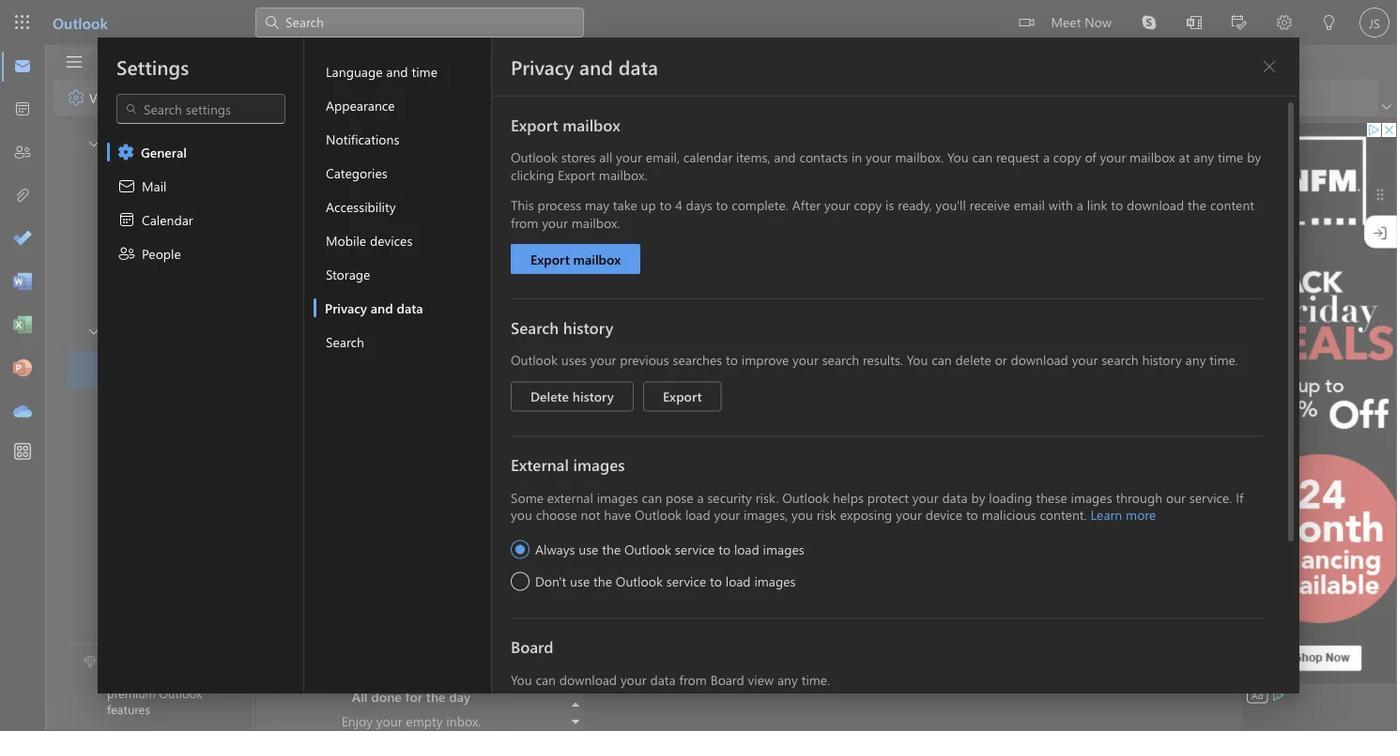 Task type: vqa. For each thing, say whether or not it's contained in the screenshot.
bottommost "any"
yes



Task type: locate. For each thing, give the bounding box(es) containing it.
1 vertical spatial use
[[570, 572, 590, 590]]

and up appearance button
[[386, 62, 408, 80]]

search inside button
[[326, 333, 364, 350]]

0 vertical spatial from
[[511, 214, 538, 231]]

can inside some external images can pose a security risk. outlook helps protect your data by loading these images through our service. if you choose not have outlook load your images, you risk exposing your device to malicious content.
[[642, 489, 662, 506]]

1 vertical spatial export mailbox
[[531, 250, 621, 268]]

these
[[1036, 489, 1068, 506]]

export down the searches
[[663, 388, 702, 405]]

0 vertical spatial use
[[579, 541, 599, 558]]

and right items,
[[774, 148, 796, 166]]

to inside some external images can pose a security risk. outlook helps protect your data by loading these images through our service. if you choose not have outlook load your images, you risk exposing your device to malicious content.
[[966, 506, 978, 524]]

can left the 'delete'
[[932, 351, 952, 369]]

copy right request
[[1054, 148, 1082, 166]]

 button
[[55, 46, 93, 78]]

mobile devices button
[[314, 224, 491, 257]]

1 vertical spatial inbox
[[137, 174, 169, 191]]

by inside outlook stores all your email, calendar items, and contacts in your mailbox. you can request a copy of your mailbox at any time by clicking export mailbox.
[[1248, 148, 1262, 166]]

6
[[330, 304, 337, 322]]

request
[[996, 148, 1040, 166]]

1 horizontal spatial by
[[1248, 148, 1262, 166]]

a
[[1043, 148, 1050, 166], [1077, 196, 1084, 214], [697, 489, 704, 506]]

complete
[[341, 304, 395, 322]]

 tree item
[[68, 163, 219, 201]]

0 vertical spatial 
[[86, 136, 101, 151]]

2 vertical spatial mailbox
[[573, 250, 621, 268]]

mailbox up the "stores"
[[563, 114, 621, 135]]

is
[[886, 196, 894, 214]]

day
[[449, 688, 471, 705]]

any inside outlook stores all your email, calendar items, and contacts in your mailbox. you can request a copy of your mailbox at any time by clicking export mailbox.
[[1194, 148, 1214, 166]]

1 vertical spatial copy
[[854, 196, 882, 214]]

camera
[[910, 488, 953, 505]]

improve
[[742, 351, 789, 369]]

0 vertical spatial you
[[948, 148, 969, 166]]

mailbox. up take
[[599, 166, 648, 183]]

the inside this process may take up to 4 days to complete.  after your copy is ready, you'll receive email with a link to download the content from your mailbox.
[[1188, 196, 1207, 214]]

meet
[[1051, 13, 1081, 30]]

mail
[[142, 177, 167, 194]]

outlook up  button
[[53, 12, 108, 32]]

inbox heading
[[297, 125, 393, 166]]

1 vertical spatial with
[[812, 488, 836, 505]]

outlook banner
[[0, 0, 1398, 45]]

favorites tree
[[68, 118, 219, 314]]

mailbox left the at
[[1130, 148, 1176, 166]]

mailbox right "" button at the top
[[573, 250, 621, 268]]

exposing
[[840, 506, 893, 524]]

 view settings
[[67, 88, 166, 107]]

1 vertical spatial privacy
[[325, 299, 367, 317]]

1 horizontal spatial inbox
[[321, 135, 360, 155]]


[[86, 136, 101, 151], [86, 324, 101, 339]]

view inside button
[[171, 51, 200, 68]]

you down the code
[[792, 506, 813, 524]]

high
[[430, 195, 459, 212]]

your inside all done for the day enjoy your empty inbox.
[[376, 712, 402, 730]]

risk.
[[756, 489, 779, 506]]

always
[[535, 541, 575, 558]]

0 vertical spatial mailbox
[[563, 114, 621, 135]]

1 horizontal spatial privacy and data
[[511, 54, 658, 80]]

privacy and data down storage
[[325, 299, 423, 317]]

loading
[[989, 489, 1033, 506]]

people
[[142, 245, 181, 262]]

1 vertical spatial mailbox
[[1130, 148, 1176, 166]]

2 you from the left
[[792, 506, 813, 524]]

0 horizontal spatial of
[[315, 304, 327, 322]]

1 vertical spatial privacy and data
[[325, 299, 423, 317]]

outlook inside premium outlook features
[[159, 685, 203, 702]]

history inside button
[[573, 388, 614, 405]]

outlook right "premium"
[[159, 685, 203, 702]]

outlook up don't use the outlook service to load images
[[625, 541, 672, 558]]

application containing settings
[[0, 0, 1398, 732]]

1 horizontal spatial a
[[1043, 148, 1050, 166]]

view
[[748, 671, 774, 688]]

Search settings search field
[[138, 100, 266, 118]]


[[545, 140, 564, 159]]

1 vertical spatial of
[[315, 304, 327, 322]]

of right 0
[[315, 304, 327, 322]]

1 vertical spatial by
[[972, 489, 986, 506]]

0 vertical spatial view
[[171, 51, 200, 68]]

0 vertical spatial by
[[1248, 148, 1262, 166]]

0 vertical spatial  button
[[77, 126, 109, 161]]

2 vertical spatial you
[[511, 671, 532, 688]]

language and time button
[[314, 54, 491, 88]]

2 vertical spatial a
[[697, 489, 704, 506]]

always use the outlook service to load images
[[535, 541, 805, 558]]

choose
[[304, 342, 348, 359]]

all done for the day enjoy your empty inbox.
[[342, 688, 481, 730]]

1 horizontal spatial ad
[[1252, 689, 1264, 702]]

settings heading
[[116, 54, 189, 80]]

delete
[[956, 351, 992, 369]]

pose
[[666, 489, 694, 506]]

1 vertical spatial history
[[1142, 351, 1182, 369]]

0 vertical spatial a
[[1043, 148, 1050, 166]]

1 vertical spatial service
[[667, 572, 707, 590]]

1 vertical spatial view
[[89, 89, 117, 106]]

search down "" button at the top
[[511, 317, 559, 338]]

tab list
[[93, 45, 270, 74]]

accessibility button
[[314, 190, 491, 224]]

mailbox. up ready,
[[896, 148, 944, 166]]

export mailbox up  at the left of the page
[[511, 114, 621, 135]]

clicking
[[511, 166, 554, 183]]

any
[[1194, 148, 1214, 166], [1186, 351, 1206, 369], [778, 671, 798, 688]]

export mailbox inside button
[[531, 250, 621, 268]]

service for always use the outlook service to load images
[[675, 541, 715, 558]]

and down storage button
[[371, 299, 393, 317]]

view right 
[[89, 89, 117, 106]]

tree
[[68, 351, 219, 689]]

mailbox. up export mailbox button at the top left of page
[[572, 214, 620, 231]]

inbox up categories
[[321, 135, 360, 155]]

delete
[[531, 388, 569, 405]]

0 vertical spatial service
[[675, 541, 715, 558]]

settings tab list
[[98, 38, 304, 694]]

1 vertical spatial load
[[734, 541, 760, 558]]

export inside search history element
[[663, 388, 702, 405]]

0 horizontal spatial time.
[[802, 671, 830, 688]]

all
[[600, 148, 613, 166]]

0 vertical spatial with
[[1049, 196, 1073, 214]]

scan
[[705, 488, 732, 505]]

the right the don't
[[594, 572, 612, 590]]

privacy inside privacy and data button
[[325, 299, 367, 317]]

use for always
[[579, 541, 599, 558]]

 tree item
[[68, 239, 219, 276]]

document
[[0, 0, 1398, 732]]

ad inside message list section
[[485, 178, 497, 191]]

to right device on the bottom right
[[966, 506, 978, 524]]

export mailbox down "process"
[[531, 250, 621, 268]]

0 horizontal spatial search
[[822, 351, 859, 369]]

1 vertical spatial any
[[1186, 351, 1206, 369]]

1 horizontal spatial you
[[907, 351, 928, 369]]

outlook inside search history element
[[511, 351, 558, 369]]

1 horizontal spatial search
[[511, 317, 559, 338]]

1 horizontal spatial board
[[711, 671, 745, 688]]

more apps image
[[13, 443, 32, 462]]

1 vertical spatial you
[[907, 351, 928, 369]]

 button inside favorites tree item
[[77, 126, 109, 161]]

0 horizontal spatial you
[[511, 506, 532, 524]]

load
[[686, 506, 711, 524], [734, 541, 760, 558], [726, 572, 751, 590]]

0 horizontal spatial privacy
[[325, 299, 367, 317]]

2 vertical spatial load
[[726, 572, 751, 590]]

 button
[[77, 126, 109, 161], [77, 314, 109, 348]]

export down  at the left of the page
[[558, 166, 595, 183]]

 button right excel "image"
[[77, 314, 109, 348]]

by up content
[[1248, 148, 1262, 166]]

 inside favorites tree item
[[86, 136, 101, 151]]

1 vertical spatial from
[[680, 671, 707, 688]]

1 vertical spatial a
[[1077, 196, 1084, 214]]

0 vertical spatial copy
[[1054, 148, 1082, 166]]

board down the don't
[[511, 636, 554, 658]]

0 horizontal spatial privacy and data
[[325, 299, 423, 317]]

0 horizontal spatial a
[[697, 489, 704, 506]]

mailbox
[[563, 114, 621, 135], [1130, 148, 1176, 166], [573, 250, 621, 268]]

privacy and data up  button
[[511, 54, 658, 80]]

people image
[[13, 144, 32, 162]]

you right results. on the right
[[907, 351, 928, 369]]

view
[[171, 51, 200, 68], [89, 89, 117, 106]]

data inside button
[[397, 299, 423, 317]]

 button
[[362, 131, 393, 161]]

to left 4
[[660, 196, 672, 214]]

0 vertical spatial load
[[686, 506, 711, 524]]

view button
[[157, 45, 214, 74]]

1 horizontal spatial privacy
[[511, 54, 574, 80]]

search history element
[[511, 351, 1264, 412]]

time up appearance button
[[412, 62, 438, 80]]

0 vertical spatial privacy and data
[[511, 54, 658, 80]]

time inside language and time button
[[412, 62, 438, 80]]

0 horizontal spatial by
[[972, 489, 986, 506]]

export up  at the left of the page
[[511, 114, 558, 135]]

from down products at the top of page
[[511, 214, 538, 231]]

outlook left the "stores"
[[511, 148, 558, 166]]

0 vertical spatial privacy
[[511, 54, 574, 80]]

0 vertical spatial time
[[412, 62, 438, 80]]

mobile
[[1083, 488, 1123, 505]]

images
[[573, 454, 625, 476], [597, 489, 638, 506], [1071, 489, 1113, 506], [763, 541, 805, 558], [755, 572, 796, 590]]

use right always
[[579, 541, 599, 558]]

0 horizontal spatial time
[[412, 62, 438, 80]]

privacy
[[511, 54, 574, 80], [325, 299, 367, 317]]

ready,
[[898, 196, 932, 214]]

calendar
[[684, 148, 733, 166]]

history for search history
[[563, 317, 614, 338]]

view inside  view settings
[[89, 89, 117, 106]]

mailbox inside outlook stores all your email, calendar items, and contacts in your mailbox. you can request a copy of your mailbox at any time by clicking export mailbox.
[[1130, 148, 1176, 166]]

with right email
[[1049, 196, 1073, 214]]

0 vertical spatial any
[[1194, 148, 1214, 166]]

search button
[[314, 325, 491, 359]]

1 vertical spatial time
[[1218, 148, 1244, 166]]

outlook up the always use the outlook service to load images
[[635, 506, 682, 524]]

application
[[0, 0, 1398, 732]]

1 horizontal spatial from
[[680, 671, 707, 688]]

ad
[[485, 178, 497, 191], [1252, 689, 1264, 702]]

deck
[[388, 195, 418, 212]]

some
[[511, 489, 544, 506]]

1 vertical spatial  button
[[77, 314, 109, 348]]

0 vertical spatial ad
[[485, 178, 497, 191]]


[[111, 248, 130, 267]]

 inbox
[[111, 173, 169, 192]]

1  button from the top
[[77, 126, 109, 161]]

can left request
[[973, 148, 993, 166]]

privacy inside privacy and data tab panel
[[511, 54, 574, 80]]

 button left  at left
[[77, 126, 109, 161]]

you left choose
[[511, 506, 532, 524]]

privacy and data inside button
[[325, 299, 423, 317]]

this process may take up to 4 days to complete.  after your copy is ready, you'll receive email with a link to download the content from your mailbox.
[[511, 196, 1255, 231]]

a left link
[[1077, 196, 1084, 214]]

0 horizontal spatial you
[[511, 671, 532, 688]]

0 vertical spatial time.
[[1210, 351, 1239, 369]]

0 horizontal spatial view
[[89, 89, 117, 106]]

0 horizontal spatial with
[[812, 488, 836, 505]]

powerpoint image
[[13, 360, 32, 378]]

 button
[[535, 257, 565, 287]]

layout group
[[302, 79, 488, 113]]

1 horizontal spatial time.
[[1210, 351, 1239, 369]]


[[125, 102, 138, 116]]

qr
[[758, 488, 776, 505]]

history
[[563, 317, 614, 338], [1142, 351, 1182, 369], [573, 388, 614, 405]]

0 vertical spatial inbox
[[321, 135, 360, 155]]

1 horizontal spatial copy
[[1054, 148, 1082, 166]]

1 horizontal spatial you
[[792, 506, 813, 524]]

of inside message list section
[[315, 304, 327, 322]]

can left the pose
[[642, 489, 662, 506]]

service down the always use the outlook service to load images
[[667, 572, 707, 590]]

all
[[352, 688, 368, 705]]

export mailbox
[[511, 114, 621, 135], [531, 250, 621, 268]]

0 horizontal spatial search
[[326, 333, 364, 350]]

0 vertical spatial of
[[1085, 148, 1097, 166]]

1 horizontal spatial view
[[171, 51, 200, 68]]

a left scan
[[697, 489, 704, 506]]

1 horizontal spatial of
[[1085, 148, 1097, 166]]

outlook inside outlook stores all your email, calendar items, and contacts in your mailbox. you can request a copy of your mailbox at any time by clicking export mailbox.
[[511, 148, 558, 166]]

2 horizontal spatial a
[[1077, 196, 1084, 214]]

2 horizontal spatial you
[[948, 148, 969, 166]]

you inside search history element
[[907, 351, 928, 369]]

0 horizontal spatial inbox
[[137, 174, 169, 191]]

data inside some external images can pose a security risk. outlook helps protect your data by loading these images through our service. if you choose not have outlook load your images, you risk exposing your device to malicious content.
[[942, 489, 968, 506]]

2  from the top
[[86, 324, 101, 339]]

can right day
[[536, 671, 556, 688]]

dialog
[[0, 0, 1398, 732]]

now
[[1085, 13, 1112, 30]]

images,
[[744, 506, 788, 524]]


[[111, 210, 130, 229]]

email
[[1014, 196, 1045, 214]]

and
[[580, 54, 613, 80], [386, 62, 408, 80], [774, 148, 796, 166], [371, 299, 393, 317]]

2 vertical spatial history
[[573, 388, 614, 405]]

a right request
[[1043, 148, 1050, 166]]

1 horizontal spatial with
[[1049, 196, 1073, 214]]

email,
[[646, 148, 680, 166]]

0 horizontal spatial copy
[[854, 196, 882, 214]]

device
[[926, 506, 963, 524]]

0 horizontal spatial from
[[511, 214, 538, 231]]

history for delete history
[[573, 388, 614, 405]]

search inside privacy and data tab panel
[[511, 317, 559, 338]]

search down 0 of 6 complete on the left of the page
[[326, 333, 364, 350]]

you inside outlook stores all your email, calendar items, and contacts in your mailbox. you can request a copy of your mailbox at any time by clicking export mailbox.
[[948, 148, 969, 166]]

 right excel "image"
[[86, 324, 101, 339]]

ad up quality
[[485, 178, 497, 191]]

1 vertical spatial time.
[[802, 671, 830, 688]]

quality
[[463, 195, 505, 212]]

you up you'll
[[948, 148, 969, 166]]

by left the loading
[[972, 489, 986, 506]]

 left  at left
[[86, 136, 101, 151]]

you right day
[[511, 671, 532, 688]]


[[116, 143, 135, 162]]

0 vertical spatial board
[[511, 636, 554, 658]]

service
[[675, 541, 715, 558], [667, 572, 707, 590]]

 for  button within favorites tree item
[[86, 136, 101, 151]]

the left content
[[1188, 196, 1207, 214]]

0 horizontal spatial board
[[511, 636, 554, 658]]

service up don't use the outlook service to load images
[[675, 541, 715, 558]]

copy left is
[[854, 196, 882, 214]]

outlook up delete
[[511, 351, 558, 369]]

categories
[[326, 164, 388, 181]]

your
[[616, 148, 642, 166], [866, 148, 892, 166], [1100, 148, 1126, 166], [825, 196, 851, 214], [542, 214, 568, 231], [351, 342, 377, 359], [591, 351, 617, 369], [793, 351, 819, 369], [1072, 351, 1098, 369], [840, 488, 866, 505], [913, 489, 939, 506], [714, 506, 740, 524], [896, 506, 922, 524], [621, 671, 647, 688], [376, 712, 402, 730]]

features
[[107, 701, 150, 718]]

the right for on the bottom of the page
[[426, 688, 446, 705]]

language
[[326, 62, 383, 80]]

1 horizontal spatial time
[[1218, 148, 1244, 166]]

0 vertical spatial history
[[563, 317, 614, 338]]

ad left set your advertising preferences icon
[[1252, 689, 1264, 702]]

1  from the top
[[86, 136, 101, 151]]

1 vertical spatial 
[[86, 324, 101, 339]]

1 vertical spatial ad
[[1252, 689, 1264, 702]]

with up the risk
[[812, 488, 836, 505]]

0 horizontal spatial ad
[[485, 178, 497, 191]]

1 vertical spatial board
[[711, 671, 745, 688]]

csm
[[319, 195, 347, 212]]

view up search settings search field
[[171, 51, 200, 68]]

inbox right 
[[137, 174, 169, 191]]

from left view
[[680, 671, 707, 688]]

time right the at
[[1218, 148, 1244, 166]]

of up link
[[1085, 148, 1097, 166]]

privacy up  button
[[511, 54, 574, 80]]

export button
[[643, 382, 722, 412]]

board left view
[[711, 671, 745, 688]]

use for don't
[[570, 572, 590, 590]]


[[117, 210, 136, 229]]

use right the don't
[[570, 572, 590, 590]]

to right link
[[1111, 196, 1123, 214]]

search for search history
[[511, 317, 559, 338]]

privacy down storage
[[325, 299, 367, 317]]

malicious
[[982, 506, 1036, 524]]

premium outlook features
[[107, 685, 203, 718]]

calendar image
[[13, 100, 32, 119]]

1 horizontal spatial search
[[1102, 351, 1139, 369]]



Task type: describe. For each thing, give the bounding box(es) containing it.
service.
[[1190, 489, 1233, 506]]

and inside outlook stores all your email, calendar items, and contacts in your mailbox. you can request a copy of your mailbox at any time by clicking export mailbox.
[[774, 148, 796, 166]]

drafts
[[137, 249, 172, 266]]

of inside outlook stores all your email, calendar items, and contacts in your mailbox. you can request a copy of your mailbox at any time by clicking export mailbox.
[[1085, 148, 1097, 166]]

phone
[[869, 488, 907, 505]]

appearance button
[[314, 88, 491, 122]]

inbox inside inbox 
[[321, 135, 360, 155]]

download inside search history element
[[1011, 351, 1069, 369]]


[[1019, 15, 1034, 30]]

language and time
[[326, 62, 438, 80]]

0 vertical spatial export mailbox
[[511, 114, 621, 135]]

content.
[[1040, 506, 1087, 524]]

started
[[291, 263, 333, 281]]

favorites
[[113, 133, 173, 153]]

a inside this process may take up to 4 days to complete.  after your copy is ready, you'll receive email with a link to download the content from your mailbox.
[[1077, 196, 1084, 214]]

mobile devices
[[326, 232, 413, 249]]

notifications button
[[314, 122, 491, 156]]

helps
[[833, 489, 864, 506]]

content
[[1210, 196, 1255, 214]]

the down have
[[602, 541, 621, 558]]

tab list containing home
[[93, 45, 270, 74]]

learn more button
[[1091, 506, 1156, 525]]

some external images can pose a security risk. outlook helps protect your data by loading these images through our service. if you choose not have outlook load your images, you risk exposing your device to malicious content.
[[511, 489, 1244, 524]]

to right days
[[716, 196, 728, 214]]


[[117, 177, 136, 195]]

 button
[[1255, 52, 1285, 82]]

left-rail-appbar navigation
[[4, 45, 41, 434]]

if
[[1236, 489, 1244, 506]]

the inside all done for the day enjoy your empty inbox.
[[426, 688, 446, 705]]

4
[[675, 196, 683, 214]]

export down "process"
[[531, 250, 570, 268]]

by inside some external images can pose a security risk. outlook helps protect your data by loading these images through our service. if you choose not have outlook load your images, you risk exposing your device to malicious content.
[[972, 489, 986, 506]]

days
[[686, 196, 713, 214]]

sent
[[137, 211, 163, 228]]

home button
[[93, 45, 157, 74]]

search for search
[[326, 333, 364, 350]]

previous
[[620, 351, 669, 369]]

privacy and data inside tab panel
[[511, 54, 658, 80]]

look
[[381, 342, 406, 359]]

choose your look
[[304, 342, 406, 359]]

don't use the outlook service to load images
[[535, 572, 796, 590]]


[[111, 173, 130, 192]]

dialog containing settings
[[0, 0, 1398, 732]]

privacy and data heading
[[511, 54, 658, 80]]

load for don't use the outlook service to load images
[[726, 572, 751, 590]]

mobile
[[326, 232, 366, 249]]

through
[[1116, 489, 1163, 506]]

outlook inside the outlook banner
[[53, 12, 108, 32]]

learn more
[[1091, 506, 1156, 524]]

onedrive image
[[13, 403, 32, 422]]

link
[[1087, 196, 1108, 214]]

excel image
[[13, 317, 32, 335]]

set your advertising preferences image
[[1271, 688, 1286, 703]]

don't
[[535, 572, 567, 590]]

mailbox. inside this process may take up to 4 days to complete.  after your copy is ready, you'll receive email with a link to download the content from your mailbox.
[[572, 214, 620, 231]]

more
[[1126, 506, 1156, 524]]

outlook uses your previous searches to improve your search results. you can delete or download your search history any time.
[[511, 351, 1239, 369]]

categories button
[[314, 156, 491, 190]]

 tree item
[[68, 201, 219, 239]]

files image
[[13, 187, 32, 206]]

 for 1st  button from the bottom
[[86, 324, 101, 339]]

risk
[[817, 506, 837, 524]]

mail image
[[13, 57, 32, 76]]


[[545, 267, 556, 278]]

the left qr
[[736, 488, 755, 505]]

learn
[[1091, 506, 1123, 524]]

1 search from the left
[[822, 351, 859, 369]]

storage button
[[314, 257, 491, 291]]

metaldecking.com image
[[281, 179, 311, 209]]

items,
[[736, 148, 771, 166]]

or
[[995, 351, 1007, 369]]

copy inside this process may take up to 4 days to complete.  after your copy is ready, you'll receive email with a link to download the content from your mailbox.
[[854, 196, 882, 214]]

a inside outlook stores all your email, calendar items, and contacts in your mailbox. you can request a copy of your mailbox at any time by clicking export mailbox.
[[1043, 148, 1050, 166]]

get
[[267, 263, 288, 281]]

delete history button
[[511, 382, 634, 412]]

complete.
[[732, 196, 789, 214]]

at
[[1179, 148, 1190, 166]]

delete history
[[531, 388, 614, 405]]

security
[[708, 489, 752, 506]]

uses
[[561, 351, 587, 369]]

download inside this process may take up to 4 days to complete.  after your copy is ready, you'll receive email with a link to download the content from your mailbox.
[[1127, 196, 1185, 214]]

word image
[[13, 273, 32, 292]]

 drafts
[[111, 248, 172, 267]]

meet now
[[1051, 13, 1112, 30]]

enjoy
[[342, 712, 373, 730]]

home
[[108, 51, 143, 68]]

this
[[511, 196, 534, 214]]

privacy and data tab panel
[[492, 38, 1300, 732]]

external
[[547, 489, 593, 506]]

time. inside search history element
[[1210, 351, 1239, 369]]

to down the always use the outlook service to load images
[[710, 572, 722, 590]]

outlook right risk.
[[783, 489, 830, 506]]

to left improve
[[726, 351, 738, 369]]

general
[[141, 143, 187, 161]]

time inside outlook stores all your email, calendar items, and contacts in your mailbox. you can request a copy of your mailbox at any time by clicking export mailbox.
[[1218, 148, 1244, 166]]

after
[[792, 196, 821, 214]]

load for always use the outlook service to load images
[[734, 541, 760, 558]]

2 vertical spatial any
[[778, 671, 798, 688]]

can inside search history element
[[932, 351, 952, 369]]

document containing settings
[[0, 0, 1398, 732]]

outlook down the always use the outlook service to load images
[[616, 572, 663, 590]]

mailbox inside button
[[573, 250, 621, 268]]

you can download your data from board view any time.
[[511, 671, 830, 688]]

favorites tree item
[[68, 126, 219, 163]]

to do image
[[13, 230, 32, 249]]

products
[[509, 195, 561, 212]]

to down security
[[719, 541, 731, 558]]

premium
[[107, 685, 156, 702]]

take
[[613, 196, 637, 214]]

searches
[[673, 351, 722, 369]]

1 you from the left
[[511, 506, 532, 524]]

done
[[371, 688, 402, 705]]

copy inside outlook stores all your email, calendar items, and contacts in your mailbox. you can request a copy of your mailbox at any time by clicking export mailbox.
[[1054, 148, 1082, 166]]

may
[[585, 196, 610, 214]]

with inside this process may take up to 4 days to complete.  after your copy is ready, you'll receive email with a link to download the content from your mailbox.
[[1049, 196, 1073, 214]]

receive
[[970, 196, 1010, 214]]

2  button from the top
[[77, 314, 109, 348]]

to up device on the bottom right
[[956, 488, 968, 505]]

and up all
[[580, 54, 613, 80]]

outlook up "content."
[[1033, 488, 1080, 505]]

results.
[[863, 351, 903, 369]]

any inside search history element
[[1186, 351, 1206, 369]]

2 search from the left
[[1102, 351, 1139, 369]]

service for don't use the outlook service to load images
[[667, 572, 707, 590]]

load inside some external images can pose a security risk. outlook helps protect your data by loading these images through our service. if you choose not have outlook load your images, you risk exposing your device to malicious content.
[[686, 506, 711, 524]]

premium features image
[[84, 656, 97, 669]]

can inside outlook stores all your email, calendar items, and contacts in your mailbox. you can request a copy of your mailbox at any time by clicking export mailbox.
[[973, 148, 993, 166]]

get started
[[267, 263, 333, 281]]

external images element
[[511, 489, 1264, 594]]

settings
[[121, 89, 166, 106]]

calendar
[[142, 211, 193, 228]]

message list section
[[255, 120, 584, 732]]

csm metal deck - high quality products
[[319, 195, 561, 212]]

export mailbox button
[[511, 244, 641, 274]]

export inside outlook stores all your email, calendar items, and contacts in your mailbox. you can request a copy of your mailbox at any time by clicking export mailbox.
[[558, 166, 595, 183]]

export mailbox element
[[511, 148, 1264, 274]]

protect
[[868, 489, 909, 506]]

external images
[[511, 454, 625, 476]]

a inside some external images can pose a security risk. outlook helps protect your data by loading these images through our service. if you choose not have outlook load your images, you risk exposing your device to malicious content.
[[697, 489, 704, 506]]

inbox.
[[446, 712, 481, 730]]

inbox inside  inbox
[[137, 174, 169, 191]]

from inside this process may take up to 4 days to complete.  after your copy is ready, you'll receive email with a link to download the content from your mailbox.
[[511, 214, 538, 231]]

 calendar
[[117, 210, 193, 229]]



